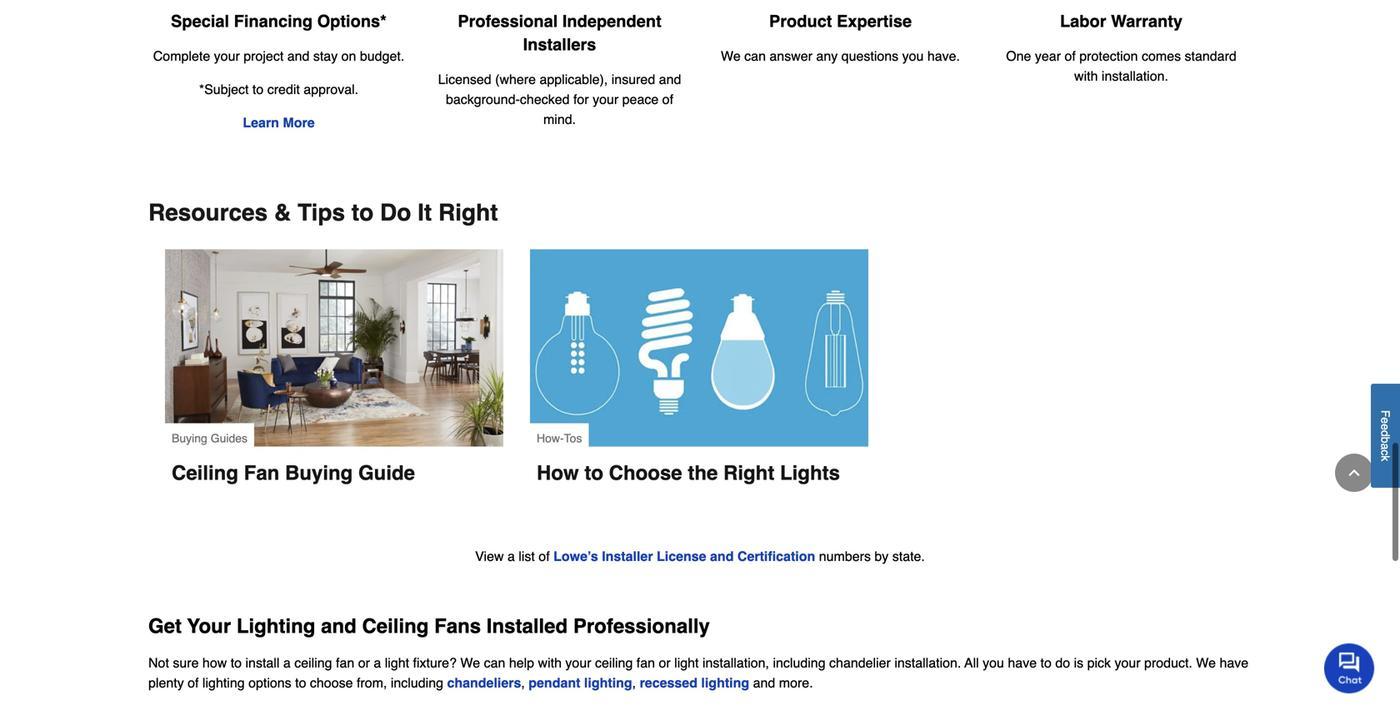 Task type: locate. For each thing, give the bounding box(es) containing it.
we up chandeliers
[[460, 656, 480, 671]]

all
[[965, 656, 979, 671]]

right right "the"
[[723, 462, 775, 485]]

how
[[537, 462, 579, 485]]

1 vertical spatial ceiling
[[362, 616, 429, 638]]

0 horizontal spatial right
[[438, 200, 498, 226]]

buying right fan
[[285, 462, 353, 485]]

f e e d b a c k button
[[1371, 384, 1400, 489]]

your right pick
[[1115, 656, 1141, 671]]

your right for
[[593, 92, 619, 107]]

financing
[[234, 12, 313, 31]]

questions
[[842, 48, 899, 64]]

do
[[1055, 656, 1070, 671]]

chandeliers link
[[447, 676, 521, 691]]

with down protection
[[1074, 68, 1098, 84]]

your up *subject
[[214, 48, 240, 64]]

1 horizontal spatial ,
[[632, 676, 636, 691]]

0 horizontal spatial with
[[538, 656, 562, 671]]

guide
[[358, 462, 415, 485]]

and right insured
[[659, 72, 681, 87]]

not sure how to install a ceiling fan or a light fixture? we can help with your ceiling fan or light installation, including chandelier installation. all you have to do is pick your product. we have plenty of lighting options to choose from, including
[[148, 656, 1249, 691]]

ceiling fan buying guide
[[172, 462, 415, 485]]

a video about selecting the right lights for your home. image
[[530, 250, 868, 447]]

a left list
[[508, 549, 515, 565]]

a right install
[[283, 656, 291, 671]]

your inside licensed (where applicable), insured and background-checked for your peace of mind.
[[593, 92, 619, 107]]

2 lighting from the left
[[584, 676, 632, 691]]

0 horizontal spatial installation.
[[895, 656, 961, 671]]

of inside not sure how to install a ceiling fan or a light fixture? we can help with your ceiling fan or light installation, including chandelier installation. all you have to do is pick your product. we have plenty of lighting options to choose from, including
[[188, 676, 199, 691]]

of right list
[[539, 549, 550, 565]]

1 horizontal spatial fan
[[637, 656, 655, 671]]

you left the have.
[[902, 48, 924, 64]]

professional independent installers
[[458, 12, 662, 54]]

1 horizontal spatial including
[[773, 656, 826, 671]]

ceiling
[[172, 462, 238, 485], [362, 616, 429, 638]]

e up b
[[1379, 424, 1392, 431]]

credit
[[267, 82, 300, 97]]

installation.
[[1102, 68, 1169, 84], [895, 656, 961, 671]]

do
[[380, 200, 411, 226]]

2 have from the left
[[1220, 656, 1249, 671]]

right right it
[[438, 200, 498, 226]]

your
[[214, 48, 240, 64], [593, 92, 619, 107], [565, 656, 591, 671], [1115, 656, 1141, 671]]

checked
[[520, 92, 570, 107]]

fans
[[434, 616, 481, 638]]

background-
[[446, 92, 520, 107]]

0 horizontal spatial light
[[385, 656, 409, 671]]

we right the product.
[[1196, 656, 1216, 671]]

of right peace
[[662, 92, 673, 107]]

1 horizontal spatial lighting
[[584, 676, 632, 691]]

, down help
[[521, 676, 525, 691]]

approval.
[[304, 82, 358, 97]]

tos
[[564, 432, 582, 446]]

insured
[[612, 72, 655, 87]]

0 horizontal spatial you
[[902, 48, 924, 64]]

ceiling up fixture?
[[362, 616, 429, 638]]

1 vertical spatial buying
[[285, 462, 353, 485]]

lowe's
[[554, 549, 598, 565]]

installation. inside not sure how to install a ceiling fan or a light fixture? we can help with your ceiling fan or light installation, including chandelier installation. all you have to do is pick your product. we have plenty of lighting options to choose from, including
[[895, 656, 961, 671]]

for
[[573, 92, 589, 107]]

1 horizontal spatial have
[[1220, 656, 1249, 671]]

0 horizontal spatial fan
[[336, 656, 354, 671]]

0 vertical spatial installation.
[[1102, 68, 1169, 84]]

lighting down the how
[[202, 676, 245, 691]]

0 vertical spatial can
[[744, 48, 766, 64]]

1 vertical spatial with
[[538, 656, 562, 671]]

and left more.
[[753, 676, 775, 691]]

1 horizontal spatial buying
[[285, 462, 353, 485]]

light up recessed lighting link
[[674, 656, 699, 671]]

a
[[1379, 444, 1392, 450], [508, 549, 515, 565], [283, 656, 291, 671], [374, 656, 381, 671]]

lighting
[[202, 676, 245, 691], [584, 676, 632, 691], [701, 676, 749, 691]]

0 vertical spatial buying
[[172, 432, 207, 446]]

1 horizontal spatial ceiling
[[595, 656, 633, 671]]

including up more.
[[773, 656, 826, 671]]

expertise
[[837, 12, 912, 31]]

can up chandeliers link
[[484, 656, 505, 671]]

buying left guides
[[172, 432, 207, 446]]

or
[[358, 656, 370, 671], [659, 656, 671, 671]]

by
[[875, 549, 889, 565]]

0 vertical spatial with
[[1074, 68, 1098, 84]]

learn more link
[[243, 115, 315, 130]]

1 vertical spatial you
[[983, 656, 1004, 671]]

right
[[438, 200, 498, 226], [723, 462, 775, 485]]

0 horizontal spatial lighting
[[202, 676, 245, 691]]

1 fan from the left
[[336, 656, 354, 671]]

lighting
[[237, 616, 315, 638]]

to
[[252, 82, 264, 97], [352, 200, 374, 226], [585, 462, 603, 485], [231, 656, 242, 671], [1041, 656, 1052, 671], [295, 676, 306, 691]]

0 horizontal spatial including
[[391, 676, 443, 691]]

1 horizontal spatial we
[[721, 48, 741, 64]]

you
[[902, 48, 924, 64], [983, 656, 1004, 671]]

installation. down protection
[[1102, 68, 1169, 84]]

labor
[[1060, 12, 1106, 31]]

light up from,
[[385, 656, 409, 671]]

lights
[[780, 462, 840, 485]]

year
[[1035, 48, 1061, 64]]

comes
[[1142, 48, 1181, 64]]

1 vertical spatial installation.
[[895, 656, 961, 671]]

2 light from the left
[[674, 656, 699, 671]]

warranty
[[1111, 12, 1183, 31]]

1 horizontal spatial ceiling
[[362, 616, 429, 638]]

and inside licensed (where applicable), insured and background-checked for your peace of mind.
[[659, 72, 681, 87]]

have right the product.
[[1220, 656, 1249, 671]]

including down fixture?
[[391, 676, 443, 691]]

chandeliers , pendant lighting , recessed lighting and more.
[[447, 676, 813, 691]]

chevron up image
[[1346, 465, 1363, 482]]

lighting down installation, at the right of the page
[[701, 676, 749, 691]]

1 horizontal spatial light
[[674, 656, 699, 671]]

a up k in the right of the page
[[1379, 444, 1392, 450]]

how-
[[537, 432, 564, 446]]

1 lighting from the left
[[202, 676, 245, 691]]

0 vertical spatial ceiling
[[172, 462, 238, 485]]

or up recessed
[[659, 656, 671, 671]]

2 or from the left
[[659, 656, 671, 671]]

chandelier
[[829, 656, 891, 671]]

0 horizontal spatial have
[[1008, 656, 1037, 671]]

2 horizontal spatial we
[[1196, 656, 1216, 671]]

choose
[[310, 676, 353, 691]]

e up "d"
[[1379, 418, 1392, 424]]

independent
[[562, 12, 662, 31]]

1 horizontal spatial installation.
[[1102, 68, 1169, 84]]

and left stay
[[287, 48, 310, 64]]

pick
[[1087, 656, 1111, 671]]

0 horizontal spatial ceiling
[[172, 462, 238, 485]]

,
[[521, 676, 525, 691], [632, 676, 636, 691]]

0 horizontal spatial ceiling
[[294, 656, 332, 671]]

2 , from the left
[[632, 676, 636, 691]]

2 horizontal spatial lighting
[[701, 676, 749, 691]]

ceiling up choose
[[294, 656, 332, 671]]

you right all
[[983, 656, 1004, 671]]

of right year
[[1065, 48, 1076, 64]]

or up from,
[[358, 656, 370, 671]]

buying
[[172, 432, 207, 446], [285, 462, 353, 485]]

1 , from the left
[[521, 676, 525, 691]]

1 vertical spatial right
[[723, 462, 775, 485]]

1 horizontal spatial you
[[983, 656, 1004, 671]]

with
[[1074, 68, 1098, 84], [538, 656, 562, 671]]

can inside not sure how to install a ceiling fan or a light fixture? we can help with your ceiling fan or light installation, including chandelier installation. all you have to do is pick your product. we have plenty of lighting options to choose from, including
[[484, 656, 505, 671]]

fan up "chandeliers , pendant lighting , recessed lighting and more."
[[637, 656, 655, 671]]

ceiling up "chandeliers , pendant lighting , recessed lighting and more."
[[595, 656, 633, 671]]

learn
[[243, 115, 279, 130]]

pendant
[[529, 676, 580, 691]]

installation. inside one year of protection comes standard with installation.
[[1102, 68, 1169, 84]]

how-tos
[[537, 432, 582, 446]]

3 lighting from the left
[[701, 676, 749, 691]]

2 ceiling from the left
[[595, 656, 633, 671]]

fan up choose
[[336, 656, 354, 671]]

0 horizontal spatial we
[[460, 656, 480, 671]]

scroll to top element
[[1335, 454, 1374, 493]]

1 horizontal spatial with
[[1074, 68, 1098, 84]]

of inside licensed (where applicable), insured and background-checked for your peace of mind.
[[662, 92, 673, 107]]

0 vertical spatial including
[[773, 656, 826, 671]]

0 horizontal spatial or
[[358, 656, 370, 671]]

1 e from the top
[[1379, 418, 1392, 424]]

0 horizontal spatial ,
[[521, 676, 525, 691]]

0 horizontal spatial can
[[484, 656, 505, 671]]

of down sure
[[188, 676, 199, 691]]

lighting inside not sure how to install a ceiling fan or a light fixture? we can help with your ceiling fan or light installation, including chandelier installation. all you have to do is pick your product. we have plenty of lighting options to choose from, including
[[202, 676, 245, 691]]

we left answer
[[721, 48, 741, 64]]

and
[[287, 48, 310, 64], [659, 72, 681, 87], [710, 549, 734, 565], [321, 616, 357, 638], [753, 676, 775, 691]]

1 vertical spatial can
[[484, 656, 505, 671]]

have left do
[[1008, 656, 1037, 671]]

light
[[385, 656, 409, 671], [674, 656, 699, 671]]

0 horizontal spatial buying
[[172, 432, 207, 446]]

can left answer
[[744, 48, 766, 64]]

installation. left all
[[895, 656, 961, 671]]

with up pendant
[[538, 656, 562, 671]]

0 vertical spatial you
[[902, 48, 924, 64]]

any
[[816, 48, 838, 64]]

lowe's installer license and certification link
[[554, 549, 815, 565]]

(where
[[495, 72, 536, 87]]

, left recessed
[[632, 676, 636, 691]]

lighting right pendant
[[584, 676, 632, 691]]

1 horizontal spatial or
[[659, 656, 671, 671]]

product.
[[1144, 656, 1193, 671]]

ceiling down buying guides
[[172, 462, 238, 485]]

options*
[[317, 12, 387, 31]]

installation,
[[703, 656, 769, 671]]

certification
[[738, 549, 815, 565]]



Task type: describe. For each thing, give the bounding box(es) containing it.
help
[[509, 656, 534, 671]]

1 vertical spatial including
[[391, 676, 443, 691]]

product
[[769, 12, 832, 31]]

guides
[[211, 432, 248, 446]]

1 light from the left
[[385, 656, 409, 671]]

2 fan from the left
[[637, 656, 655, 671]]

b
[[1379, 437, 1392, 444]]

protection
[[1080, 48, 1138, 64]]

have.
[[928, 48, 960, 64]]

complete your project and stay on budget.
[[153, 48, 404, 64]]

install
[[245, 656, 280, 671]]

sure
[[173, 656, 199, 671]]

you inside not sure how to install a ceiling fan or a light fixture? we can help with your ceiling fan or light installation, including chandelier installation. all you have to do is pick your product. we have plenty of lighting options to choose from, including
[[983, 656, 1004, 671]]

a up from,
[[374, 656, 381, 671]]

view a list of lowe's installer license and certification numbers by state.
[[475, 549, 925, 565]]

stay
[[313, 48, 338, 64]]

mind.
[[543, 112, 576, 127]]

0 vertical spatial right
[[438, 200, 498, 226]]

&
[[274, 200, 291, 226]]

resources
[[148, 200, 268, 226]]

learn more
[[243, 115, 315, 130]]

with inside one year of protection comes standard with installation.
[[1074, 68, 1098, 84]]

choose
[[609, 462, 682, 485]]

labor warranty
[[1060, 12, 1183, 31]]

we can answer any questions you have.
[[721, 48, 960, 64]]

c
[[1379, 450, 1392, 456]]

buying guides
[[172, 432, 248, 446]]

resources & tips to do it right
[[148, 200, 498, 226]]

budget.
[[360, 48, 404, 64]]

plenty
[[148, 676, 184, 691]]

1 ceiling from the left
[[294, 656, 332, 671]]

with inside not sure how to install a ceiling fan or a light fixture? we can help with your ceiling fan or light installation, including chandelier installation. all you have to do is pick your product. we have plenty of lighting options to choose from, including
[[538, 656, 562, 671]]

chandeliers
[[447, 676, 521, 691]]

special
[[171, 12, 229, 31]]

special financing options*
[[171, 12, 387, 31]]

how
[[202, 656, 227, 671]]

professionally
[[573, 616, 710, 638]]

1 horizontal spatial right
[[723, 462, 775, 485]]

installed
[[487, 616, 568, 638]]

pendant lighting link
[[529, 676, 632, 691]]

chat invite button image
[[1324, 644, 1375, 694]]

get your lighting and ceiling fans installed professionally
[[148, 616, 710, 638]]

a wood blade ceiling fan with a light over a living room seating area with a navy sofa and armchair. image
[[165, 250, 503, 447]]

recessed lighting link
[[640, 676, 749, 691]]

installer
[[602, 549, 653, 565]]

get
[[148, 616, 182, 638]]

list
[[519, 549, 535, 565]]

state.
[[892, 549, 925, 565]]

standard
[[1185, 48, 1237, 64]]

applicable),
[[540, 72, 608, 87]]

not
[[148, 656, 169, 671]]

k
[[1379, 456, 1392, 462]]

more.
[[779, 676, 813, 691]]

is
[[1074, 656, 1084, 671]]

answer
[[770, 48, 813, 64]]

complete
[[153, 48, 210, 64]]

fixture?
[[413, 656, 457, 671]]

license
[[657, 549, 706, 565]]

recessed
[[640, 676, 698, 691]]

professional
[[458, 12, 558, 31]]

*subject to credit approval.
[[199, 82, 358, 97]]

1 horizontal spatial can
[[744, 48, 766, 64]]

*subject
[[199, 82, 249, 97]]

and up choose
[[321, 616, 357, 638]]

f
[[1379, 411, 1392, 418]]

d
[[1379, 431, 1392, 437]]

fan
[[244, 462, 280, 485]]

numbers
[[819, 549, 871, 565]]

project
[[244, 48, 284, 64]]

licensed (where applicable), insured and background-checked for your peace of mind.
[[438, 72, 681, 127]]

and right license
[[710, 549, 734, 565]]

your up pendant lighting link
[[565, 656, 591, 671]]

installers
[[523, 35, 596, 54]]

1 have from the left
[[1008, 656, 1037, 671]]

one year of protection comes standard with installation.
[[1006, 48, 1237, 84]]

your
[[187, 616, 231, 638]]

of inside one year of protection comes standard with installation.
[[1065, 48, 1076, 64]]

the
[[688, 462, 718, 485]]

peace
[[622, 92, 659, 107]]

from,
[[357, 676, 387, 691]]

more
[[283, 115, 315, 130]]

2 e from the top
[[1379, 424, 1392, 431]]

options
[[248, 676, 291, 691]]

licensed
[[438, 72, 491, 87]]

a inside button
[[1379, 444, 1392, 450]]

1 or from the left
[[358, 656, 370, 671]]



Task type: vqa. For each thing, say whether or not it's contained in the screenshot.
bottom Item
no



